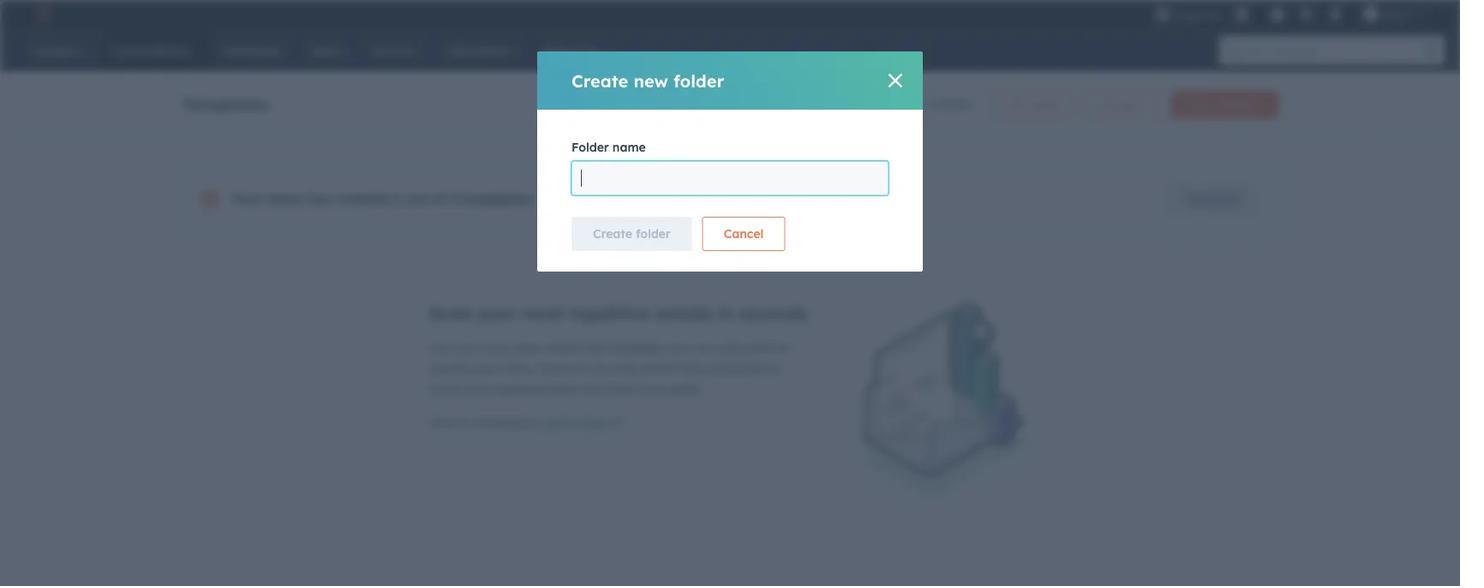 Task type: vqa. For each thing, say whether or not it's contained in the screenshot.
the right created
yes



Task type: locate. For each thing, give the bounding box(es) containing it.
in
[[718, 303, 734, 324]]

0 vertical spatial create
[[572, 70, 629, 91]]

analyze
[[1099, 98, 1136, 111]]

0 vertical spatial emails
[[657, 303, 713, 324]]

upgrade
[[1174, 8, 1221, 22], [1188, 191, 1239, 206]]

create
[[572, 70, 629, 91], [593, 226, 633, 241]]

0 horizontal spatial folder
[[636, 226, 671, 241]]

0 horizontal spatial of
[[433, 190, 447, 207]]

templates up top-
[[609, 340, 666, 355]]

suite
[[741, 191, 769, 206]]

1 horizontal spatial to
[[770, 361, 781, 376]]

1 down close image on the top right of page
[[894, 97, 900, 112]]

1 link opens in a new window image from the top
[[612, 414, 624, 435]]

apple button
[[1353, 0, 1438, 27]]

1 vertical spatial emails
[[544, 340, 581, 355]]

cancel button
[[703, 217, 785, 251]]

emails inside turn your best sales emails into templates you can send without leaving your inbox. discover your top-performing templates to boost your response rates and close more deals.
[[544, 340, 581, 355]]

1 horizontal spatial created
[[928, 97, 972, 112]]

of
[[903, 97, 915, 112], [433, 190, 447, 207]]

sales
[[512, 340, 541, 355]]

1 vertical spatial created
[[336, 190, 389, 207]]

new folder
[[1007, 98, 1059, 111]]

create down the unlock more templates with crm suite starter.
[[593, 226, 633, 241]]

you
[[669, 340, 690, 355]]

created right has
[[336, 190, 389, 207]]

1 vertical spatial create
[[593, 226, 633, 241]]

emails up "you"
[[657, 303, 713, 324]]

to down "boost"
[[458, 416, 469, 431]]

created for has
[[336, 190, 389, 207]]

has
[[307, 190, 332, 207]]

apple
[[1383, 6, 1413, 21]]

1 horizontal spatial 5
[[918, 97, 925, 112]]

1 inside the templates banner
[[894, 97, 900, 112]]

templates down send
[[710, 361, 766, 376]]

templates up create folder
[[624, 191, 681, 206]]

0 horizontal spatial new
[[429, 416, 454, 431]]

more
[[592, 191, 621, 206], [636, 381, 666, 396], [578, 416, 609, 431]]

more right 'unlock'
[[592, 191, 621, 206]]

folder
[[572, 140, 609, 155]]

your down into
[[591, 361, 616, 376]]

close
[[604, 381, 633, 396]]

folder inside new folder button
[[1031, 98, 1059, 111]]

your down best
[[473, 361, 498, 376]]

learn more
[[540, 416, 609, 431]]

your
[[477, 303, 516, 324], [456, 340, 481, 355], [473, 361, 498, 376], [591, 361, 616, 376], [465, 381, 490, 396]]

hubspot image
[[31, 3, 51, 24]]

create inside button
[[593, 226, 633, 241]]

with
[[684, 191, 708, 206]]

1 left out
[[393, 190, 401, 207]]

0 vertical spatial more
[[592, 191, 621, 206]]

most
[[522, 303, 564, 324]]

0 horizontal spatial 5
[[451, 190, 459, 207]]

1 vertical spatial templates
[[609, 340, 666, 355]]

0 vertical spatial 5
[[918, 97, 925, 112]]

2 vertical spatial folder
[[636, 226, 671, 241]]

folder left analyze at the top right
[[1031, 98, 1059, 111]]

1 vertical spatial 5
[[451, 190, 459, 207]]

more down top-
[[636, 381, 666, 396]]

folder inside create folder button
[[636, 226, 671, 241]]

emails for into
[[544, 340, 581, 355]]

cancel
[[724, 226, 764, 241]]

upgrade link
[[1166, 182, 1261, 216]]

1 vertical spatial folder
[[1031, 98, 1059, 111]]

created for 5
[[928, 97, 972, 112]]

repetitive
[[569, 303, 651, 324]]

1 horizontal spatial emails
[[657, 303, 713, 324]]

1 vertical spatial of
[[433, 190, 447, 207]]

emails
[[657, 303, 713, 324], [544, 340, 581, 355]]

templates
[[624, 191, 681, 206], [609, 340, 666, 355], [710, 361, 766, 376]]

to down without
[[770, 361, 781, 376]]

menu containing apple
[[1154, 0, 1440, 27]]

new folder button
[[992, 91, 1074, 118]]

1 horizontal spatial of
[[903, 97, 915, 112]]

your
[[231, 190, 263, 207]]

settings link
[[1296, 5, 1317, 23]]

turn
[[429, 340, 453, 355]]

0 vertical spatial created
[[928, 97, 972, 112]]

new left template
[[1186, 98, 1208, 111]]

new
[[634, 70, 669, 91]]

folder for create folder
[[636, 226, 671, 241]]

1 vertical spatial more
[[636, 381, 666, 396]]

0 horizontal spatial created
[[336, 190, 389, 207]]

0 vertical spatial folder
[[674, 70, 724, 91]]

2 vertical spatial more
[[578, 416, 609, 431]]

folder down the unlock more templates with crm suite starter.
[[636, 226, 671, 241]]

new down "boost"
[[429, 416, 454, 431]]

1 vertical spatial upgrade
[[1188, 191, 1239, 206]]

1 horizontal spatial new
[[1007, 98, 1028, 111]]

unlock
[[550, 191, 588, 206]]

to
[[770, 361, 781, 376], [458, 416, 469, 431]]

emails up discover at the bottom left of page
[[544, 340, 581, 355]]

created left new folder on the top of page
[[928, 97, 972, 112]]

0 horizontal spatial emails
[[544, 340, 581, 355]]

1
[[894, 97, 900, 112], [393, 190, 401, 207]]

new template
[[1186, 98, 1254, 111]]

folder
[[674, 70, 724, 91], [1031, 98, 1059, 111], [636, 226, 671, 241]]

new for new to templates?
[[429, 416, 454, 431]]

1 vertical spatial to
[[458, 416, 469, 431]]

new
[[1007, 98, 1028, 111], [1186, 98, 1208, 111], [429, 416, 454, 431]]

create left new
[[572, 70, 629, 91]]

folder for new folder
[[1031, 98, 1059, 111]]

1 vertical spatial 1
[[393, 190, 401, 207]]

send your most repetitive emails in seconds
[[429, 303, 808, 324]]

more down the and
[[578, 416, 609, 431]]

menu
[[1154, 0, 1440, 27]]

link opens in a new window image
[[612, 414, 624, 435], [612, 419, 624, 431]]

seconds
[[739, 303, 808, 324]]

create folder button
[[572, 217, 692, 251]]

new inside button
[[1007, 98, 1028, 111]]

2 horizontal spatial new
[[1186, 98, 1208, 111]]

1 horizontal spatial 1
[[894, 97, 900, 112]]

5 inside the templates banner
[[918, 97, 925, 112]]

0 horizontal spatial 1
[[393, 190, 401, 207]]

2 horizontal spatial folder
[[1031, 98, 1059, 111]]

response
[[493, 381, 544, 396]]

0 vertical spatial of
[[903, 97, 915, 112]]

apple lee image
[[1364, 6, 1379, 21]]

your right "boost"
[[465, 381, 490, 396]]

created
[[928, 97, 972, 112], [336, 190, 389, 207]]

created inside the templates banner
[[928, 97, 972, 112]]

folder right new
[[674, 70, 724, 91]]

link opens in a new window image inside learn more link
[[612, 419, 624, 431]]

new right 1 of 5 created
[[1007, 98, 1028, 111]]

0 vertical spatial 1
[[894, 97, 900, 112]]

name
[[613, 140, 646, 155]]

marketplaces button
[[1224, 0, 1260, 27]]

2 link opens in a new window image from the top
[[612, 419, 624, 431]]

0 vertical spatial to
[[770, 361, 781, 376]]

0 vertical spatial upgrade
[[1174, 8, 1221, 22]]

new inside popup button
[[1186, 98, 1208, 111]]

0 horizontal spatial to
[[458, 416, 469, 431]]

upgrade image
[[1155, 7, 1171, 23]]

top-
[[619, 361, 643, 376]]

5
[[918, 97, 925, 112], [451, 190, 459, 207]]

Search HubSpot search field
[[1220, 36, 1430, 65]]



Task type: describe. For each thing, give the bounding box(es) containing it.
search image
[[1425, 45, 1437, 57]]

out
[[405, 190, 429, 207]]

your team has created 1 out of 5 templates.
[[231, 190, 536, 207]]

create folder
[[593, 226, 671, 241]]

your right turn
[[456, 340, 481, 355]]

learn
[[540, 416, 574, 431]]

more inside turn your best sales emails into templates you can send without leaving your inbox. discover your top-performing templates to boost your response rates and close more deals.
[[636, 381, 666, 396]]

help image
[[1270, 8, 1286, 23]]

of inside the templates banner
[[903, 97, 915, 112]]

new template button
[[1171, 91, 1279, 118]]

new to templates?
[[429, 416, 536, 431]]

turn your best sales emails into templates you can send without leaving your inbox. discover your top-performing templates to boost your response rates and close more deals.
[[429, 340, 790, 396]]

boost
[[429, 381, 461, 396]]

new for new folder
[[1007, 98, 1028, 111]]

2 vertical spatial templates
[[710, 361, 766, 376]]

into
[[584, 340, 606, 355]]

starter.
[[773, 191, 814, 206]]

team
[[267, 190, 303, 207]]

and
[[579, 381, 601, 396]]

more for unlock more templates with crm suite starter.
[[592, 191, 621, 206]]

notifications image
[[1328, 8, 1343, 23]]

settings image
[[1299, 7, 1314, 23]]

analyze button
[[1084, 91, 1161, 118]]

search button
[[1416, 36, 1445, 65]]

emails for in
[[657, 303, 713, 324]]

performing
[[643, 361, 706, 376]]

best
[[485, 340, 509, 355]]

create new folder
[[572, 70, 724, 91]]

templates
[[182, 93, 269, 114]]

folder name
[[572, 140, 646, 155]]

1 horizontal spatial folder
[[674, 70, 724, 91]]

learn more link
[[540, 414, 627, 435]]

inbox.
[[502, 361, 535, 376]]

create for create new folder
[[572, 70, 629, 91]]

can
[[693, 340, 714, 355]]

new for new template
[[1186, 98, 1208, 111]]

template
[[1211, 98, 1254, 111]]

send
[[717, 340, 744, 355]]

to inside turn your best sales emails into templates you can send without leaving your inbox. discover your top-performing templates to boost your response rates and close more deals.
[[770, 361, 781, 376]]

unlock more templates with crm suite starter.
[[550, 191, 814, 206]]

marketplaces image
[[1234, 8, 1250, 23]]

templates banner
[[182, 86, 1279, 118]]

deals.
[[669, 381, 702, 396]]

crm
[[711, 191, 738, 206]]

without
[[747, 340, 790, 355]]

close image
[[889, 74, 903, 87]]

hubspot link
[[21, 3, 64, 24]]

rates
[[547, 381, 576, 396]]

create for create folder
[[593, 226, 633, 241]]

templates?
[[473, 416, 536, 431]]

notifications button
[[1321, 0, 1350, 27]]

your up best
[[477, 303, 516, 324]]

leaving
[[429, 361, 470, 376]]

discover
[[539, 361, 587, 376]]

0 vertical spatial templates
[[624, 191, 681, 206]]

help button
[[1263, 0, 1293, 27]]

send
[[429, 303, 472, 324]]

more for learn more
[[578, 416, 609, 431]]

templates.
[[464, 190, 536, 207]]

1 of 5 created
[[894, 97, 972, 112]]

Folder name text field
[[572, 161, 889, 195]]



